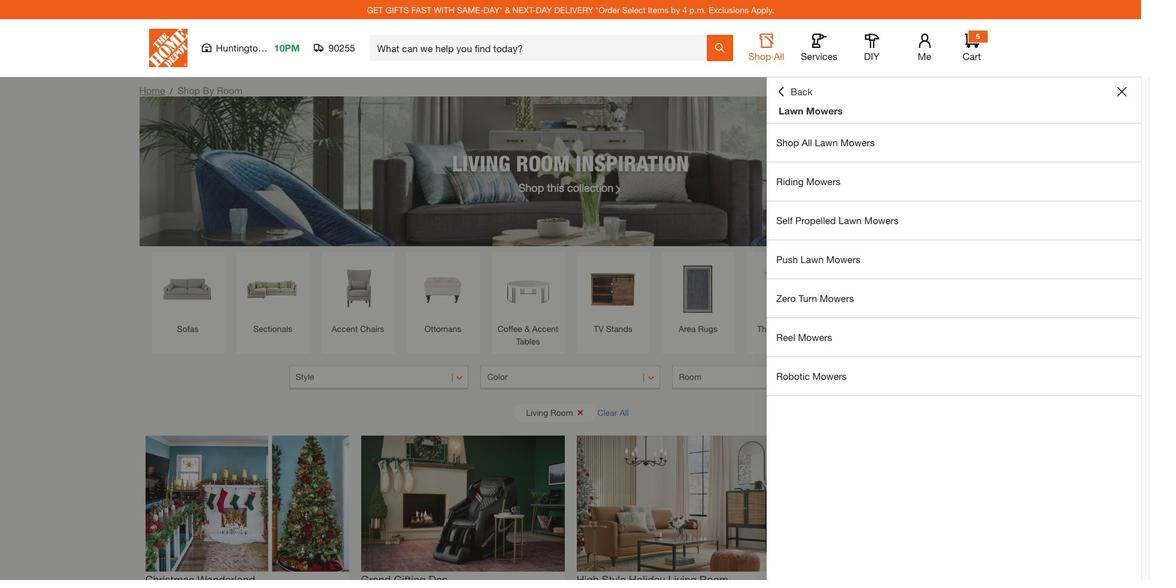 Task type: vqa. For each thing, say whether or not it's contained in the screenshot.
Stretchy Image
yes



Task type: describe. For each thing, give the bounding box(es) containing it.
pillows
[[783, 324, 810, 334]]

90255
[[329, 42, 355, 53]]

riding
[[777, 176, 804, 187]]

tv stands image
[[583, 258, 644, 319]]

shop all lawn mowers
[[777, 137, 875, 148]]

exclusions
[[709, 4, 749, 15]]

clear all button
[[598, 401, 629, 424]]

style button
[[289, 366, 469, 390]]

5
[[976, 32, 980, 41]]

all for shop all lawn mowers
[[802, 137, 813, 148]]

zero
[[777, 292, 796, 304]]

throw
[[758, 324, 781, 334]]

shop for shop all
[[749, 50, 772, 62]]

home link
[[139, 84, 165, 96]]

fast
[[412, 4, 432, 15]]

throw pillows link
[[753, 258, 814, 335]]

area rugs image
[[668, 258, 729, 319]]

the home depot logo image
[[149, 29, 187, 67]]

room up this
[[516, 150, 570, 176]]

accent chairs link
[[327, 258, 389, 335]]

sofas link
[[157, 258, 218, 335]]

reel
[[777, 331, 796, 343]]

rugs
[[698, 324, 718, 334]]

living for living room
[[526, 407, 548, 417]]

3 stretchy image image from the left
[[577, 436, 781, 571]]

get gifts fast with same-day* & next-day delivery *order select items by 4 p.m. exclusions apply.
[[367, 4, 775, 15]]

get
[[367, 4, 383, 15]]

ottomans
[[425, 324, 462, 334]]

shop right /
[[177, 84, 200, 96]]

back
[[791, 86, 813, 97]]

home / shop by room
[[139, 84, 243, 96]]

me button
[[906, 34, 944, 62]]

me
[[918, 50, 932, 62]]

lawn right the propelled
[[839, 215, 862, 226]]

all for clear all
[[620, 407, 629, 417]]

propelled
[[796, 215, 836, 226]]

clear
[[598, 407, 618, 417]]

inspiration
[[576, 150, 689, 176]]

self
[[777, 215, 793, 226]]

throw blankets image
[[838, 258, 899, 319]]

all for shop all
[[774, 50, 785, 62]]

90255 button
[[314, 42, 356, 54]]

sectionals link
[[242, 258, 304, 335]]

select
[[622, 4, 646, 15]]

diy button
[[853, 34, 891, 62]]

4
[[683, 4, 687, 15]]

area
[[679, 324, 696, 334]]

back button
[[777, 86, 813, 98]]

by
[[203, 84, 214, 96]]

/
[[170, 86, 173, 96]]

coffee
[[498, 324, 522, 334]]

robotic mowers
[[777, 370, 847, 382]]

sofas image
[[157, 258, 218, 319]]

coffee & accent tables image
[[498, 258, 559, 319]]

shop for shop all lawn mowers
[[777, 137, 799, 148]]

tv stands
[[594, 324, 633, 334]]

push lawn mowers
[[777, 253, 861, 265]]

menu containing shop all lawn mowers
[[767, 123, 1142, 396]]

next-
[[513, 4, 536, 15]]

color
[[487, 372, 508, 382]]

throw pillows image
[[753, 258, 814, 319]]

clear all
[[598, 407, 629, 417]]

room right by
[[217, 84, 243, 96]]

room down area
[[679, 372, 702, 382]]

shop this collection
[[519, 181, 614, 194]]

day*
[[484, 4, 503, 15]]

10pm
[[274, 42, 300, 53]]

lawn mowers
[[779, 105, 843, 116]]

delivery
[[555, 4, 594, 15]]

services button
[[800, 34, 839, 62]]

lawn down lawn mowers
[[815, 137, 838, 148]]

huntington
[[216, 42, 263, 53]]

services
[[801, 50, 838, 62]]

living room inspiration
[[452, 150, 689, 176]]

sofas
[[177, 324, 199, 334]]

& inside coffee & accent tables
[[525, 324, 530, 334]]

area rugs link
[[668, 258, 729, 335]]



Task type: locate. For each thing, give the bounding box(es) containing it.
chairs
[[360, 324, 384, 334]]

reel mowers link
[[767, 318, 1142, 357]]

area rugs
[[679, 324, 718, 334]]

coffee & accent tables link
[[498, 258, 559, 348]]

riding mowers
[[777, 176, 841, 187]]

1 horizontal spatial accent
[[532, 324, 559, 334]]

sectionals
[[253, 324, 292, 334]]

gifts
[[386, 4, 409, 15]]

2 accent from the left
[[532, 324, 559, 334]]

all inside menu
[[802, 137, 813, 148]]

accent left chairs
[[332, 324, 358, 334]]

1 horizontal spatial all
[[774, 50, 785, 62]]

& up tables
[[525, 324, 530, 334]]

ottomans image
[[413, 258, 474, 319]]

collection
[[567, 181, 614, 194]]

accent up tables
[[532, 324, 559, 334]]

all
[[774, 50, 785, 62], [802, 137, 813, 148], [620, 407, 629, 417]]

zero turn mowers link
[[767, 279, 1142, 318]]

all right the clear
[[620, 407, 629, 417]]

home
[[139, 84, 165, 96]]

tv
[[594, 324, 604, 334]]

all inside button
[[774, 50, 785, 62]]

shop this collection link
[[519, 179, 623, 196]]

room button
[[673, 366, 852, 390]]

What can we help you find today? search field
[[377, 35, 706, 61]]

zero turn mowers
[[777, 292, 854, 304]]

push lawn mowers link
[[767, 240, 1142, 279]]

&
[[505, 4, 510, 15], [525, 324, 530, 334]]

all inside button
[[620, 407, 629, 417]]

diy
[[864, 50, 880, 62]]

sectionals image
[[242, 258, 304, 319]]

1 horizontal spatial stretchy image image
[[361, 436, 565, 571]]

p.m.
[[690, 4, 707, 15]]

1 stretchy image image from the left
[[145, 436, 349, 571]]

living room button
[[514, 404, 596, 422]]

1 vertical spatial all
[[802, 137, 813, 148]]

style
[[296, 372, 314, 382]]

shop all lawn mowers link
[[767, 123, 1142, 162]]

0 vertical spatial all
[[774, 50, 785, 62]]

1 vertical spatial living
[[526, 407, 548, 417]]

self propelled lawn mowers
[[777, 215, 899, 226]]

tv stands link
[[583, 258, 644, 335]]

2 vertical spatial all
[[620, 407, 629, 417]]

robotic
[[777, 370, 810, 382]]

0 horizontal spatial all
[[620, 407, 629, 417]]

& right day*
[[505, 4, 510, 15]]

accent chairs
[[332, 324, 384, 334]]

coffee & accent tables
[[498, 324, 559, 346]]

stands
[[606, 324, 633, 334]]

lawn right push
[[801, 253, 824, 265]]

color button
[[481, 366, 661, 390]]

room down color button
[[551, 407, 573, 417]]

living
[[452, 150, 511, 176], [526, 407, 548, 417]]

tables
[[516, 336, 540, 346]]

huntington park
[[216, 42, 286, 53]]

turn
[[799, 292, 817, 304]]

all down lawn mowers
[[802, 137, 813, 148]]

room
[[217, 84, 243, 96], [516, 150, 570, 176], [679, 372, 702, 382], [551, 407, 573, 417]]

shop up riding
[[777, 137, 799, 148]]

2 horizontal spatial stretchy image image
[[577, 436, 781, 571]]

*order
[[596, 4, 620, 15]]

living for living room inspiration
[[452, 150, 511, 176]]

feedback link image
[[1134, 203, 1151, 267]]

cart 5
[[963, 32, 981, 62]]

1 horizontal spatial &
[[525, 324, 530, 334]]

shop
[[749, 50, 772, 62], [177, 84, 200, 96], [777, 137, 799, 148], [519, 181, 544, 194]]

1 vertical spatial &
[[525, 324, 530, 334]]

drawer close image
[[1118, 87, 1127, 96]]

0 horizontal spatial &
[[505, 4, 510, 15]]

living inside button
[[526, 407, 548, 417]]

0 horizontal spatial accent
[[332, 324, 358, 334]]

shop all button
[[748, 34, 786, 62]]

shop all
[[749, 50, 785, 62]]

shop down apply.
[[749, 50, 772, 62]]

robotic mowers link
[[767, 357, 1142, 396]]

2 horizontal spatial all
[[802, 137, 813, 148]]

items
[[648, 4, 669, 15]]

accent inside coffee & accent tables
[[532, 324, 559, 334]]

this
[[547, 181, 564, 194]]

stretchy image image
[[145, 436, 349, 571], [361, 436, 565, 571], [577, 436, 781, 571]]

0 horizontal spatial stretchy image image
[[145, 436, 349, 571]]

shop inside button
[[749, 50, 772, 62]]

park
[[266, 42, 286, 53]]

accent
[[332, 324, 358, 334], [532, 324, 559, 334]]

shop for shop this collection
[[519, 181, 544, 194]]

lawn down back button
[[779, 105, 804, 116]]

accent chairs image
[[327, 258, 389, 319]]

same-
[[457, 4, 484, 15]]

lawn
[[779, 105, 804, 116], [815, 137, 838, 148], [839, 215, 862, 226], [801, 253, 824, 265]]

push
[[777, 253, 798, 265]]

2 stretchy image image from the left
[[361, 436, 565, 571]]

self propelled lawn mowers link
[[767, 201, 1142, 240]]

throw pillows
[[758, 324, 810, 334]]

1 horizontal spatial living
[[526, 407, 548, 417]]

shop left this
[[519, 181, 544, 194]]

curtains & drapes image
[[923, 258, 984, 319]]

apply.
[[751, 4, 775, 15]]

reel mowers
[[777, 331, 833, 343]]

day
[[536, 4, 552, 15]]

0 horizontal spatial living
[[452, 150, 511, 176]]

living room
[[526, 407, 573, 417]]

1 accent from the left
[[332, 324, 358, 334]]

by
[[671, 4, 680, 15]]

cart
[[963, 50, 981, 62]]

riding mowers link
[[767, 162, 1142, 201]]

menu
[[767, 123, 1142, 396]]

0 vertical spatial &
[[505, 4, 510, 15]]

all up back button
[[774, 50, 785, 62]]

0 vertical spatial living
[[452, 150, 511, 176]]

with
[[434, 4, 455, 15]]

shop inside menu
[[777, 137, 799, 148]]

ottomans link
[[413, 258, 474, 335]]



